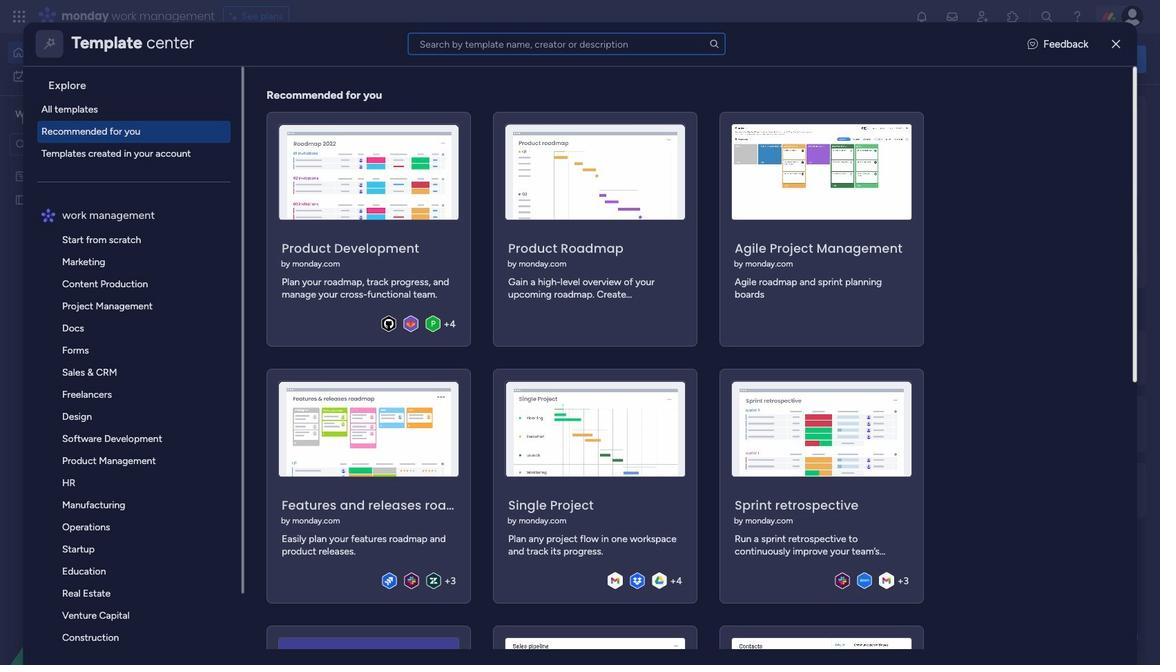Task type: locate. For each thing, give the bounding box(es) containing it.
v2 bolt switch image
[[1059, 51, 1067, 67]]

0 horizontal spatial v2 user feedback image
[[951, 51, 961, 67]]

bob builder image
[[1122, 6, 1144, 28]]

component image
[[231, 274, 243, 286]]

0 horizontal spatial public board image
[[15, 193, 28, 206]]

0 horizontal spatial lottie animation element
[[0, 526, 176, 665]]

1 horizontal spatial lottie animation element
[[549, 33, 937, 86]]

lottie animation image for the topmost lottie animation element
[[549, 33, 937, 86]]

v2 user feedback image down update feed image
[[951, 51, 961, 67]]

update feed image
[[946, 10, 960, 23]]

public board image
[[15, 193, 28, 206], [231, 252, 246, 267], [459, 252, 474, 267]]

0 horizontal spatial workspace image
[[13, 107, 27, 122]]

select product image
[[12, 10, 26, 23]]

workspace image
[[13, 107, 27, 122], [236, 417, 270, 450]]

monday marketplace image
[[1007, 10, 1021, 23]]

close image
[[1113, 39, 1121, 49]]

option
[[8, 41, 168, 64], [8, 65, 168, 87], [0, 163, 176, 166]]

Search in workspace field
[[29, 136, 115, 152]]

1 vertical spatial lottie animation image
[[0, 526, 176, 665]]

None search field
[[408, 33, 726, 55]]

1 vertical spatial option
[[8, 65, 168, 87]]

0 vertical spatial component image
[[459, 274, 472, 286]]

component image
[[459, 274, 472, 286], [279, 437, 291, 450]]

0 horizontal spatial lottie animation image
[[0, 526, 176, 665]]

contact sales element
[[940, 463, 1147, 518]]

1 horizontal spatial workspace image
[[236, 417, 270, 450]]

lottie animation image for the leftmost lottie animation element
[[0, 526, 176, 665]]

v2 user feedback image left v2 bolt switch icon
[[1029, 36, 1039, 52]]

getting started element
[[940, 330, 1147, 385]]

search image
[[710, 38, 721, 49]]

lottie animation image
[[549, 33, 937, 86], [0, 526, 176, 665]]

lottie animation element
[[549, 33, 937, 86], [0, 526, 176, 665]]

list box
[[29, 66, 244, 665], [0, 161, 176, 398]]

notifications image
[[916, 10, 929, 23]]

search everything image
[[1041, 10, 1055, 23]]

component image inside the quick search results list box
[[459, 274, 472, 286]]

1 horizontal spatial lottie animation image
[[549, 33, 937, 86]]

close recently visited image
[[214, 113, 230, 129]]

1 vertical spatial lottie animation element
[[0, 526, 176, 665]]

1 horizontal spatial component image
[[459, 274, 472, 286]]

v2 user feedback image
[[1029, 36, 1039, 52], [951, 51, 961, 67]]

0 horizontal spatial component image
[[279, 437, 291, 450]]

0 vertical spatial lottie animation image
[[549, 33, 937, 86]]

2 horizontal spatial public board image
[[459, 252, 474, 267]]

explore element
[[37, 98, 242, 164]]

heading
[[37, 66, 242, 98]]

1 vertical spatial workspace image
[[236, 417, 270, 450]]



Task type: describe. For each thing, give the bounding box(es) containing it.
help center element
[[940, 396, 1147, 452]]

0 vertical spatial option
[[8, 41, 168, 64]]

0 vertical spatial lottie animation element
[[549, 33, 937, 86]]

1 vertical spatial component image
[[279, 437, 291, 450]]

add to favorites image
[[412, 253, 426, 266]]

help image
[[1071, 10, 1085, 23]]

0 vertical spatial workspace image
[[13, 107, 27, 122]]

2 vertical spatial option
[[0, 163, 176, 166]]

Search by template name, creator or description search field
[[408, 33, 726, 55]]

templates image image
[[952, 104, 1135, 200]]

see plans image
[[229, 9, 242, 24]]

invite members image
[[976, 10, 990, 23]]

workspace selection element
[[13, 106, 110, 124]]

1 horizontal spatial public board image
[[231, 252, 246, 267]]

work management templates element
[[37, 229, 242, 665]]

quick search results list box
[[214, 129, 907, 312]]

1 horizontal spatial v2 user feedback image
[[1029, 36, 1039, 52]]



Task type: vqa. For each thing, say whether or not it's contained in the screenshot.
Search everything Icon
yes



